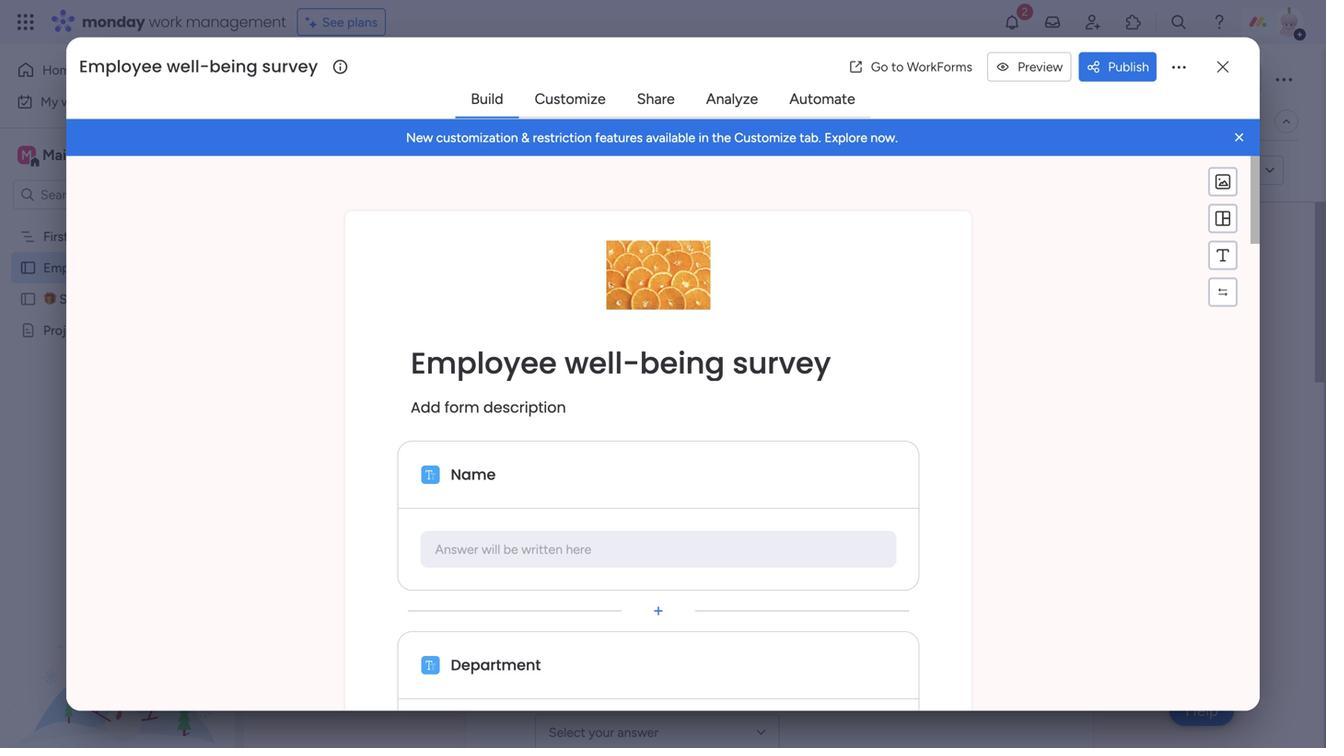 Task type: vqa. For each thing, say whether or not it's contained in the screenshot.
Add Form Description
yes



Task type: describe. For each thing, give the bounding box(es) containing it.
analyze
[[706, 90, 758, 108]]

role
[[567, 573, 595, 594]]

add view image
[[478, 115, 485, 128]]

powered by
[[370, 162, 447, 180]]

department
[[451, 656, 541, 676]]

activity button
[[1076, 64, 1163, 94]]

invite
[[1205, 71, 1237, 87]]

publish
[[1108, 59, 1150, 75]]

tab.
[[800, 130, 821, 146]]

inbox image
[[1044, 13, 1062, 31]]

monday work management
[[82, 12, 286, 32]]

explore
[[825, 130, 868, 146]]

home
[[42, 62, 78, 78]]

form form containing employee well-being survey
[[244, 202, 1325, 749]]

invite / 1 button
[[1171, 64, 1262, 94]]

collapse board header image
[[1279, 114, 1294, 129]]

project requests & approvals
[[43, 323, 214, 339]]

see
[[322, 14, 344, 30]]

first board
[[43, 229, 106, 245]]

add form description
[[411, 398, 566, 418]]

customize inside banner banner
[[734, 130, 797, 146]]

wellness
[[598, 680, 664, 701]]

home button
[[11, 55, 198, 85]]

go to workforms
[[871, 59, 973, 75]]

employee well-being survey inside field
[[79, 55, 318, 78]]

Department field
[[535, 501, 1024, 538]]

employee well-being survey inside list box
[[43, 260, 205, 276]]

available
[[646, 130, 696, 146]]

name group containing general wellness
[[535, 667, 1024, 749]]

m
[[21, 147, 32, 163]]

link
[[1230, 163, 1249, 178]]

the
[[712, 130, 731, 146]]

form for 1st 'form' button from the right
[[423, 114, 453, 129]]

search everything image
[[1170, 13, 1188, 31]]

requests
[[88, 323, 142, 339]]

see plans
[[322, 14, 378, 30]]

2 name group from the top
[[535, 453, 1024, 560]]

publish button
[[1079, 52, 1157, 82]]

form for second 'form' button from right
[[366, 114, 395, 129]]

well- inside list box
[[104, 260, 132, 276]]

general
[[535, 680, 594, 701]]

public board image
[[19, 291, 37, 308]]

apps image
[[1125, 13, 1143, 31]]

monday
[[82, 12, 145, 32]]

2 form button from the left
[[409, 107, 467, 136]]

invite / 1
[[1205, 71, 1254, 87]]

copy form link
[[1165, 163, 1249, 178]]

main workspace
[[42, 146, 151, 164]]

customization tools toolbar
[[1209, 167, 1238, 307]]

build link
[[456, 83, 518, 116]]

2 image
[[1017, 1, 1034, 22]]

public board image
[[19, 259, 37, 277]]

my work
[[41, 94, 89, 110]]

share
[[637, 90, 675, 108]]

approvals
[[156, 323, 214, 339]]

add
[[411, 398, 441, 418]]

more actions image
[[1170, 58, 1188, 76]]

general wellness
[[535, 680, 664, 701]]

& for requests
[[145, 323, 153, 339]]

help button
[[1170, 696, 1234, 727]]

my work button
[[11, 87, 198, 117]]

form form containing employee
[[66, 156, 1260, 749]]

management
[[186, 12, 286, 32]]

see plans button
[[297, 8, 386, 36]]

answer will be written here
[[435, 542, 592, 558]]

workspace
[[78, 146, 151, 164]]

answer
[[435, 542, 479, 558]]

automate link
[[775, 83, 870, 116]]

go
[[871, 59, 888, 75]]

work for my
[[61, 94, 89, 110]]

integrate
[[1003, 114, 1056, 129]]

workforms
[[907, 59, 973, 75]]

name button
[[448, 461, 896, 490]]

list box containing first board
[[0, 217, 235, 595]]

in
[[699, 130, 709, 146]]

board
[[72, 229, 106, 245]]

Job role field
[[535, 608, 1024, 645]]

help
[[1186, 702, 1219, 721]]

job role
[[535, 573, 595, 594]]

work for monday
[[149, 12, 182, 32]]

plans
[[347, 14, 378, 30]]

description
[[484, 398, 566, 418]]

powered
[[370, 162, 428, 180]]

secret
[[59, 292, 98, 307]]

customize link
[[520, 83, 621, 116]]

lottie animation image
[[0, 563, 235, 749]]

🎁 secret santa
[[43, 292, 134, 307]]



Task type: locate. For each thing, give the bounding box(es) containing it.
4 name group from the top
[[535, 667, 1024, 749]]

job
[[535, 573, 563, 594]]

0 vertical spatial automate
[[790, 90, 856, 108]]

form for copy
[[1199, 163, 1227, 178]]

name group containing name
[[535, 346, 1024, 453]]

1 vertical spatial name
[[451, 465, 496, 486]]

0 vertical spatial customize
[[535, 90, 606, 108]]

component__icon image
[[421, 466, 440, 485], [421, 657, 440, 675]]

form inside button
[[1199, 163, 1227, 178]]

workforms logo image
[[455, 156, 559, 185]]

work inside my work button
[[61, 94, 89, 110]]

0 horizontal spatial customize
[[535, 90, 606, 108]]

being
[[209, 55, 258, 78], [503, 58, 586, 99], [132, 260, 164, 276], [764, 285, 849, 326], [640, 343, 725, 384]]

component__icon image down add
[[421, 466, 440, 485]]

here
[[566, 542, 592, 558]]

invite members image
[[1084, 13, 1103, 31]]

customization
[[436, 130, 518, 146]]

lottie animation element
[[0, 563, 235, 749]]

1 vertical spatial work
[[61, 94, 89, 110]]

now.
[[871, 130, 898, 146]]

form logo image
[[607, 241, 710, 310]]

written
[[521, 542, 563, 558]]

build
[[471, 90, 503, 108]]

1 vertical spatial customize
[[734, 130, 797, 146]]

work
[[149, 12, 182, 32], [61, 94, 89, 110]]

survey
[[262, 55, 318, 78], [593, 58, 688, 99], [167, 260, 205, 276], [857, 285, 956, 326], [733, 343, 831, 384]]

1 horizontal spatial name
[[535, 359, 580, 380]]

option
[[0, 220, 235, 224]]

autopilot image
[[1165, 109, 1180, 132]]

table
[[308, 114, 338, 129]]

workspace selection element
[[18, 144, 154, 168]]

name down "add form description"
[[451, 465, 496, 486]]

form button
[[352, 107, 409, 136], [409, 107, 467, 136]]

share link
[[622, 83, 690, 116]]

1 name group from the top
[[535, 346, 1024, 453]]

project
[[43, 323, 85, 339]]

employee well-being survey field up add view image
[[275, 58, 693, 99]]

& left restriction
[[521, 130, 530, 146]]

0 horizontal spatial form
[[366, 114, 395, 129]]

customize up restriction
[[535, 90, 606, 108]]

analyze link
[[692, 83, 773, 116]]

1 horizontal spatial automate
[[1188, 114, 1245, 129]]

0 vertical spatial work
[[149, 12, 182, 32]]

0 vertical spatial component__icon image
[[421, 466, 440, 485]]

component__icon image left department
[[421, 657, 440, 675]]

form right add
[[445, 398, 480, 418]]

ruby anderson image
[[1275, 7, 1304, 37]]

& for customization
[[521, 130, 530, 146]]

0 vertical spatial name
[[535, 359, 580, 380]]

menu image
[[1214, 247, 1233, 265]]

tab list containing build
[[455, 82, 871, 119]]

1 vertical spatial &
[[145, 323, 153, 339]]

/
[[1240, 71, 1245, 87]]

automate down invite / 1 button
[[1188, 114, 1245, 129]]

1 form from the left
[[366, 114, 395, 129]]

form form
[[66, 156, 1260, 749], [244, 202, 1325, 749]]

1 horizontal spatial form
[[423, 114, 453, 129]]

form
[[366, 114, 395, 129], [423, 114, 453, 129]]

& inside banner banner
[[521, 130, 530, 146]]

Name field
[[535, 394, 1024, 431]]

0 horizontal spatial work
[[61, 94, 89, 110]]

automate up the tab.
[[790, 90, 856, 108]]

form for add
[[445, 398, 480, 418]]

customize right the
[[734, 130, 797, 146]]

name up the description on the bottom of the page
[[535, 359, 580, 380]]

add new question image
[[649, 603, 668, 621]]

my
[[41, 94, 58, 110]]

component__icon image for department
[[421, 657, 440, 675]]

work right my
[[61, 94, 89, 110]]

1 horizontal spatial customize
[[734, 130, 797, 146]]

1 form button from the left
[[352, 107, 409, 136]]

Employee well-being survey field
[[75, 55, 330, 79], [275, 58, 693, 99]]

1 horizontal spatial work
[[149, 12, 182, 32]]

table button
[[279, 107, 352, 136]]

0 horizontal spatial name
[[451, 465, 496, 486]]

form button left add view image
[[409, 107, 467, 136]]

1 component__icon image from the top
[[421, 466, 440, 485]]

1
[[1248, 71, 1254, 87]]

1 horizontal spatial form
[[1199, 163, 1227, 178]]

be
[[504, 542, 518, 558]]

customize
[[535, 90, 606, 108], [734, 130, 797, 146]]

Search in workspace field
[[39, 184, 154, 205]]

help image
[[1210, 13, 1229, 31]]

employee well-being survey field down monday work management at the left top
[[75, 55, 330, 79]]

employee well-being survey field for go to workforms button
[[75, 55, 330, 79]]

form up "new"
[[423, 114, 453, 129]]

list box
[[0, 217, 235, 595]]

department button
[[345, 632, 972, 749], [448, 651, 896, 681]]

1 vertical spatial component__icon image
[[421, 657, 440, 675]]

0 horizontal spatial &
[[145, 323, 153, 339]]

name group
[[535, 346, 1024, 453], [535, 453, 1024, 560], [535, 560, 1024, 667], [535, 667, 1024, 749]]

work right monday
[[149, 12, 182, 32]]

preview button
[[988, 52, 1072, 82]]

dapulse integrations image
[[982, 115, 996, 129]]

0 horizontal spatial automate
[[790, 90, 856, 108]]

1 vertical spatial automate
[[1188, 114, 1245, 129]]

0 horizontal spatial form
[[445, 398, 480, 418]]

main
[[42, 146, 75, 164]]

& inside list box
[[145, 323, 153, 339]]

employee well-being survey
[[79, 55, 318, 78], [280, 58, 688, 99], [43, 260, 205, 276], [535, 285, 956, 326], [411, 343, 831, 384]]

preview
[[1018, 59, 1063, 75]]

&
[[521, 130, 530, 146], [145, 323, 153, 339]]

close image
[[1231, 129, 1249, 147]]

form
[[1199, 163, 1227, 178], [445, 398, 480, 418]]

menu image
[[1214, 210, 1233, 228]]

well-
[[167, 55, 209, 78], [430, 58, 503, 99], [104, 260, 132, 276], [689, 285, 764, 326], [565, 343, 640, 384]]

santa
[[101, 292, 134, 307]]

background color and image selector image
[[1214, 173, 1233, 191]]

form up powered
[[366, 114, 395, 129]]

& right requests
[[145, 323, 153, 339]]

workspace image
[[18, 145, 36, 165]]

0 vertical spatial form
[[1199, 163, 1227, 178]]

go to workforms button
[[842, 52, 980, 82]]

first
[[43, 229, 69, 245]]

tab list
[[455, 82, 871, 119]]

new
[[406, 130, 433, 146]]

component__icon image for name
[[421, 466, 440, 485]]

new customization & restriction features available in the customize tab. explore now.
[[406, 130, 898, 146]]

restriction
[[533, 130, 592, 146]]

to
[[892, 59, 904, 75]]

🎁
[[43, 292, 56, 307]]

name
[[535, 359, 580, 380], [451, 465, 496, 486]]

form button up powered
[[352, 107, 409, 136]]

employee well-being survey field for 'activity' popup button
[[275, 58, 693, 99]]

select product image
[[17, 13, 35, 31]]

copy form link button
[[1131, 156, 1256, 185]]

employee inside list box
[[43, 260, 100, 276]]

name inside button
[[451, 465, 496, 486]]

activity
[[1084, 71, 1128, 87]]

3 name group from the top
[[535, 560, 1024, 667]]

automate
[[790, 90, 856, 108], [1188, 114, 1245, 129]]

by
[[431, 162, 447, 180]]

employee
[[79, 55, 162, 78], [280, 58, 423, 99], [43, 260, 100, 276], [535, 285, 681, 326], [411, 343, 557, 384]]

2 component__icon image from the top
[[421, 657, 440, 675]]

1 horizontal spatial &
[[521, 130, 530, 146]]

name group containing job role
[[535, 560, 1024, 667]]

form left link
[[1199, 163, 1227, 178]]

notifications image
[[1003, 13, 1022, 31]]

banner banner
[[66, 119, 1260, 156]]

1 vertical spatial form
[[445, 398, 480, 418]]

will
[[482, 542, 500, 558]]

2 form from the left
[[423, 114, 453, 129]]

features
[[595, 130, 643, 146]]

copy
[[1165, 163, 1196, 178]]

0 vertical spatial &
[[521, 130, 530, 146]]



